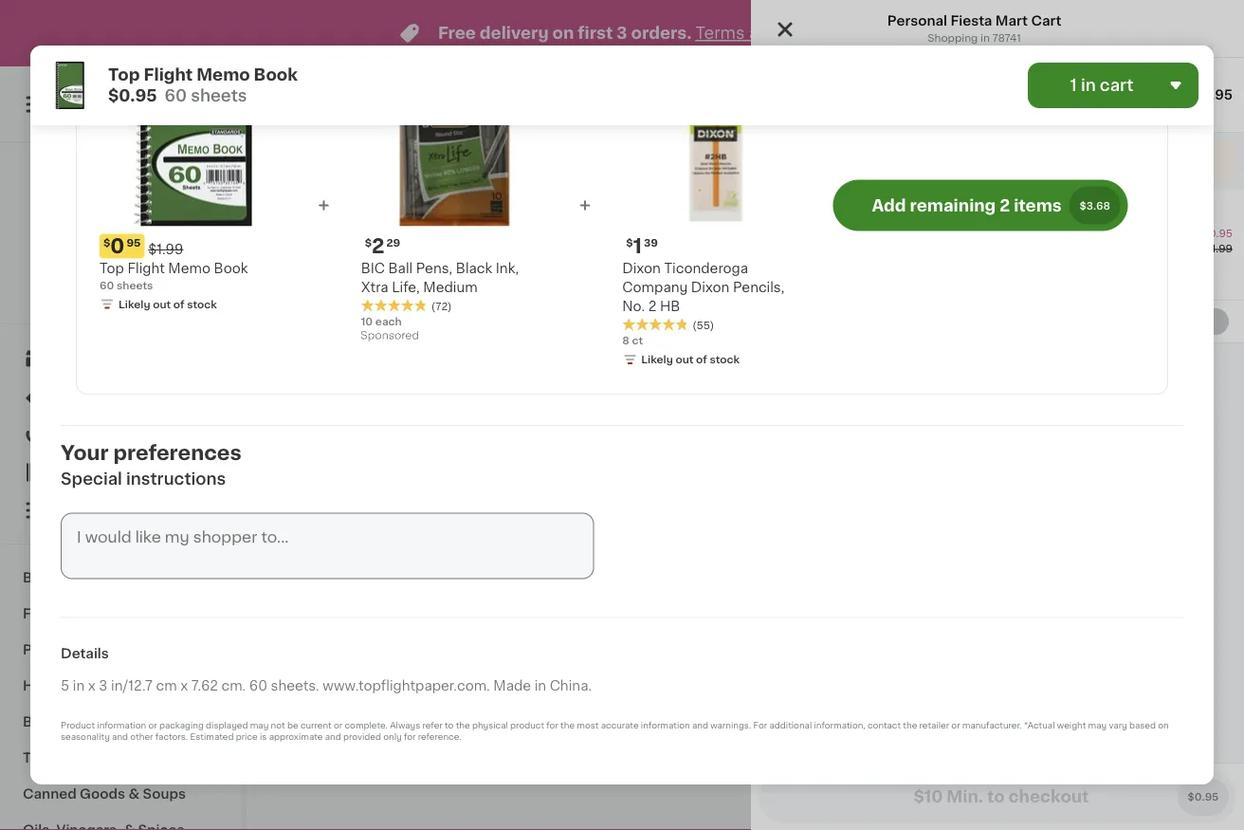 Task type: locate. For each thing, give the bounding box(es) containing it.
ct left $0.95 $1.99
[[1158, 237, 1172, 250]]

$0.95 original price: $1.99 element up top flight memo book
[[285, 512, 457, 537]]

out inside product group
[[676, 354, 694, 365]]

$0.95 original price: $1.99 element up top flight memo book 60 sheets
[[100, 234, 287, 259]]

made
[[494, 680, 531, 693]]

1 horizontal spatial information
[[641, 722, 690, 730]]

95 up fiesta mart
[[127, 237, 141, 248]]

information
[[97, 722, 146, 730], [641, 722, 690, 730]]

0 vertical spatial &
[[63, 643, 74, 657]]

2 left the 29
[[372, 236, 385, 256]]

party & gift supplies
[[23, 643, 166, 657]]

vary
[[1110, 722, 1128, 730]]

1 horizontal spatial 60
[[165, 88, 187, 104]]

top
[[108, 67, 140, 83], [833, 227, 858, 240], [100, 261, 124, 275], [285, 540, 309, 553]]

1 horizontal spatial fiesta
[[951, 14, 993, 28]]

1 vertical spatial fiesta
[[82, 255, 124, 269]]

x right 5
[[88, 680, 96, 693]]

None search field
[[271, 78, 595, 131]]

book for top flight memo book $0.95 60 sheets
[[254, 67, 298, 83]]

top for top flight memo book 1 ct
[[833, 227, 858, 240]]

book inside the top flight memo book 1 ct
[[948, 227, 983, 240]]

stock down (55)
[[710, 354, 740, 365]]

flight inside top flight memo book 60 sheets
[[128, 261, 165, 275]]

add up top flight memo book button
[[872, 197, 907, 213]]

add
[[505, 56, 533, 69], [872, 197, 907, 213]]

and left other
[[112, 733, 128, 742]]

2 horizontal spatial for
[[942, 155, 961, 168]]

mart
[[996, 14, 1029, 28], [127, 255, 160, 269]]

prices
[[140, 278, 174, 288]]

in right the made
[[535, 680, 547, 693]]

$ left the 29
[[365, 237, 372, 248]]

$ inside $ 2 29
[[365, 237, 372, 248]]

most
[[577, 722, 599, 730]]

memo inside the top flight memo book 1 ct
[[902, 227, 945, 240]]

2 vertical spatial 2
[[649, 299, 657, 313]]

2 vertical spatial &
[[129, 788, 140, 801]]

0 horizontal spatial x
[[88, 680, 96, 693]]

$ up fiesta mart
[[103, 237, 110, 248]]

memo inside top flight memo book $0.95 60 sheets
[[197, 67, 250, 83]]

0 vertical spatial 60
[[165, 88, 187, 104]]

0 horizontal spatial may
[[250, 722, 269, 730]]

party
[[23, 643, 60, 657]]

baby
[[23, 571, 58, 584]]

the left most
[[561, 722, 575, 730]]

7.62
[[191, 680, 218, 693]]

1 vertical spatial on
[[1159, 722, 1170, 730]]

everyday
[[57, 278, 107, 288]]

manufacturer.
[[963, 722, 1023, 730]]

0 vertical spatial likely out of stock
[[119, 299, 217, 309]]

dixon
[[623, 261, 661, 275], [692, 280, 730, 294]]

1 horizontal spatial mart
[[996, 14, 1029, 28]]

apply.
[[749, 25, 799, 41]]

2 horizontal spatial likely out of stock
[[642, 354, 740, 365]]

$ 0 95 up everyday store prices link
[[103, 236, 141, 256]]

$1.99 up top flight memo book 60 sheets
[[148, 242, 184, 256]]

$ left 39 at the top right of the page
[[627, 237, 633, 248]]

information up other
[[97, 722, 146, 730]]

2 x from the left
[[181, 680, 188, 693]]

0 vertical spatial mart
[[996, 14, 1029, 28]]

items right all at top
[[983, 155, 1021, 168]]

0 horizontal spatial add
[[505, 56, 533, 69]]

personal fiesta mart cart shopping in 78741
[[888, 14, 1062, 43]]

supplies up in/12.7
[[107, 643, 166, 657]]

shopping
[[928, 33, 978, 43]]

goods
[[80, 788, 125, 801]]

1 horizontal spatial ct
[[632, 335, 643, 346]]

1 horizontal spatial 95
[[312, 515, 326, 526]]

1 may from the left
[[250, 722, 269, 730]]

1 horizontal spatial likely out of stock
[[304, 577, 402, 587]]

1 horizontal spatial $ 0 95
[[288, 514, 326, 534]]

0 horizontal spatial or
[[148, 722, 157, 730]]

2 vertical spatial ct
[[632, 335, 643, 346]]

mart inside fiesta mart link
[[127, 255, 160, 269]]

information right accurate
[[641, 722, 690, 730]]

1 the from the left
[[456, 722, 470, 730]]

0 vertical spatial 95
[[127, 237, 141, 248]]

book for top flight memo book
[[399, 540, 433, 553]]

2 horizontal spatial 2
[[1000, 197, 1011, 213]]

flight for top flight memo book $0.95 60 sheets
[[144, 67, 193, 83]]

0 horizontal spatial on
[[553, 25, 574, 41]]

1 vertical spatial 3
[[99, 680, 108, 693]]

product group
[[100, 39, 287, 316], [361, 39, 548, 346], [623, 39, 810, 371], [285, 332, 457, 594]]

out down (55)
[[676, 354, 694, 365]]

it
[[83, 428, 93, 441]]

0 vertical spatial fiesta
[[951, 14, 993, 28]]

health care
[[23, 679, 104, 693]]

add down the delivery
[[505, 56, 533, 69]]

1 vertical spatial dixon
[[692, 280, 730, 294]]

on inside limited time offer region
[[553, 25, 574, 41]]

terms
[[696, 25, 745, 41]]

2 horizontal spatial or
[[952, 722, 961, 730]]

on left first
[[553, 25, 574, 41]]

limited time offer region
[[0, 0, 1203, 66]]

top inside the top flight memo book 1 ct
[[833, 227, 858, 240]]

canned goods & soups
[[23, 788, 186, 801]]

2 horizontal spatial 60
[[249, 680, 268, 693]]

ct up 'all' at the top left of page
[[207, 56, 221, 69]]

remaining
[[910, 197, 997, 213]]

flight for top flight memo book 60 sheets
[[128, 261, 165, 275]]

95
[[127, 237, 141, 248], [312, 515, 326, 526]]

0 vertical spatial on
[[553, 25, 574, 41]]

out up top flight memo book button
[[879, 207, 897, 218]]

1 horizontal spatial 3
[[617, 25, 628, 41]]

1 horizontal spatial sheets
[[191, 88, 247, 104]]

0 horizontal spatial mart
[[127, 255, 160, 269]]

60 right cm.
[[249, 680, 268, 693]]

request
[[733, 56, 791, 69]]

1 vertical spatial mart
[[127, 255, 160, 269]]

add button
[[469, 45, 542, 79]]

1 for 1 in cart
[[1071, 77, 1078, 93]]

the right to
[[456, 722, 470, 730]]

0 horizontal spatial sheets
[[117, 280, 153, 290]]

0 vertical spatial add
[[505, 56, 533, 69]]

1 vertical spatial &
[[58, 715, 69, 729]]

0 horizontal spatial the
[[456, 722, 470, 730]]

$1.99 right 1 ct button
[[1206, 243, 1233, 254]]

likely out of stock down (55)
[[642, 354, 740, 365]]

1 horizontal spatial add
[[872, 197, 907, 213]]

0
[[110, 236, 125, 256], [295, 514, 310, 534]]

in left 78741
[[981, 33, 990, 43]]

$ 0 95 up top flight memo book
[[288, 514, 326, 534]]

95 up top flight memo book
[[312, 515, 326, 526]]

ticonderoga
[[665, 261, 749, 275]]

$0.95 for $0.95 $1.99
[[1203, 228, 1233, 239]]

& left "soups"
[[129, 788, 140, 801]]

ct right 8
[[632, 335, 643, 346]]

1 horizontal spatial or
[[334, 722, 343, 730]]

0 horizontal spatial $1.99
[[148, 242, 184, 256]]

0 horizontal spatial $ 0 95
[[103, 236, 141, 256]]

add inside button
[[505, 56, 533, 69]]

that
[[1025, 155, 1052, 168]]

0 vertical spatial ct
[[207, 56, 221, 69]]

cart
[[1100, 77, 1134, 93]]

for
[[942, 155, 961, 168], [547, 722, 559, 730], [404, 733, 416, 742]]

bic ball pens, black ink, xtra life, medium
[[361, 261, 519, 294]]

satisfaction
[[80, 297, 144, 307]]

$
[[103, 237, 110, 248], [365, 237, 372, 248], [627, 237, 633, 248], [288, 515, 295, 526]]

health care link
[[11, 668, 231, 704]]

& right beer
[[58, 715, 69, 729]]

1 vertical spatial 95
[[312, 515, 326, 526]]

1 vertical spatial ct
[[1158, 237, 1172, 250]]

0 up top flight memo book
[[295, 514, 310, 534]]

1 horizontal spatial 0
[[295, 514, 310, 534]]

tortilleria link
[[11, 740, 231, 776]]

likely down 8 ct
[[642, 354, 673, 365]]

likely down top flight memo book
[[304, 577, 335, 587]]

of down top flight memo book
[[358, 577, 370, 587]]

dixon down the ticonderoga at right top
[[692, 280, 730, 294]]

1 horizontal spatial for
[[547, 722, 559, 730]]

0 horizontal spatial fiesta
[[82, 255, 124, 269]]

1 horizontal spatial on
[[1159, 722, 1170, 730]]

product group
[[751, 190, 1245, 300]]

1:00pm
[[1067, 97, 1122, 111]]

1 inside field
[[1071, 77, 1078, 93]]

or
[[148, 722, 157, 730], [334, 722, 343, 730], [952, 722, 961, 730]]

or up other
[[148, 722, 157, 730]]

2 left hb
[[649, 299, 657, 313]]

fiesta up everyday store prices
[[82, 255, 124, 269]]

1 vertical spatial add
[[872, 197, 907, 213]]

0 horizontal spatial supplies
[[107, 643, 166, 657]]

0 vertical spatial supplies
[[392, 167, 518, 194]]

book inside top flight memo book 60 sheets
[[214, 261, 248, 275]]

for down always
[[404, 733, 416, 742]]

78741
[[993, 33, 1022, 43]]

shop link
[[11, 340, 231, 378]]

x right "cm"
[[181, 680, 188, 693]]

0 horizontal spatial likely out of stock
[[119, 299, 217, 309]]

3 or from the left
[[952, 722, 961, 730]]

memo inside top flight memo book 60 sheets
[[168, 261, 211, 275]]

3
[[617, 25, 628, 41], [99, 680, 108, 693]]

3 left in/12.7
[[99, 680, 108, 693]]

0 vertical spatial 0
[[110, 236, 125, 256]]

of up top flight memo book button
[[899, 207, 910, 218]]

flight for top flight memo book 1 ct
[[861, 227, 899, 240]]

or right retailer
[[952, 722, 961, 730]]

ct
[[207, 56, 221, 69], [1158, 237, 1172, 250], [632, 335, 643, 346]]

1
[[198, 56, 204, 69], [1071, 77, 1078, 93], [1195, 98, 1201, 111], [633, 236, 642, 256], [1149, 237, 1155, 250]]

may up the is
[[250, 722, 269, 730]]

flight for top flight memo book
[[313, 540, 350, 553]]

sheets
[[191, 88, 247, 104], [117, 280, 153, 290]]

supplies up the 29
[[392, 167, 518, 194]]

60 left 'all' at the top left of page
[[165, 88, 187, 104]]

flight inside top flight memo book $0.95 60 sheets
[[144, 67, 193, 83]]

0 vertical spatial for
[[942, 155, 961, 168]]

fiesta mart
[[82, 255, 160, 269]]

dixon ticonderoga company dixon pencils, no. 2 hb
[[623, 261, 785, 313]]

0 vertical spatial items
[[983, 155, 1021, 168]]

I would like my shopper to... text field
[[61, 513, 594, 579]]

fiesta inside "personal fiesta mart cart shopping in 78741"
[[951, 14, 993, 28]]

sponsored badge image
[[361, 331, 419, 342]]

top inside top flight memo book $0.95 60 sheets
[[108, 67, 140, 83]]

other
[[130, 733, 153, 742]]

all stores
[[199, 100, 249, 111]]

$0.95 inside product group
[[1203, 228, 1233, 239]]

may
[[250, 722, 269, 730], [1089, 722, 1107, 730]]

add for add
[[505, 56, 533, 69]]

to
[[445, 722, 454, 730]]

on right based
[[1159, 722, 1170, 730]]

buy it again link
[[11, 416, 231, 454]]

2 horizontal spatial the
[[904, 722, 918, 730]]

current
[[301, 722, 332, 730]]

1 vertical spatial 60
[[100, 280, 114, 290]]

flight
[[144, 67, 193, 83], [861, 227, 899, 240], [128, 261, 165, 275], [313, 540, 350, 553]]

1 vertical spatial 0
[[295, 514, 310, 534]]

free delivery on first 3 orders. terms apply.
[[438, 25, 799, 41]]

$0.95 original price: $1.99 element
[[100, 234, 287, 259], [285, 512, 457, 537]]

$ 0 95
[[103, 236, 141, 256], [288, 514, 326, 534]]

for
[[754, 722, 768, 730]]

1 vertical spatial supplies
[[107, 643, 166, 657]]

and down current
[[325, 733, 341, 742]]

delivery
[[480, 25, 549, 41]]

$1.99
[[148, 242, 184, 256], [1206, 243, 1233, 254]]

0 horizontal spatial 2
[[372, 236, 385, 256]]

care
[[72, 679, 104, 693]]

sheets inside top flight memo book 60 sheets
[[117, 280, 153, 290]]

always
[[390, 722, 421, 730]]

bic
[[361, 261, 385, 275]]

1 horizontal spatial x
[[181, 680, 188, 693]]

out down top flight memo book
[[338, 577, 356, 587]]

0 vertical spatial sheets
[[191, 88, 247, 104]]

sheets down 1 ct
[[191, 88, 247, 104]]

weight
[[1058, 722, 1087, 730]]

2 vertical spatial 60
[[249, 680, 268, 693]]

dixon down $ 1 39
[[623, 261, 661, 275]]

memo for top flight memo book
[[353, 540, 396, 553]]

2 horizontal spatial and
[[693, 722, 709, 730]]

0 vertical spatial dixon
[[623, 261, 661, 275]]

likely out of stock down top flight memo book
[[304, 577, 402, 587]]

&
[[63, 643, 74, 657], [58, 715, 69, 729], [129, 788, 140, 801]]

fiesta up shopping
[[951, 14, 993, 28]]

gift
[[77, 643, 104, 657]]

for right product
[[547, 722, 559, 730]]

0 horizontal spatial 95
[[127, 237, 141, 248]]

0 vertical spatial 3
[[617, 25, 628, 41]]

retailer
[[920, 722, 950, 730]]

2 may from the left
[[1089, 722, 1107, 730]]

2 vertical spatial for
[[404, 733, 416, 742]]

1 horizontal spatial $1.99
[[1206, 243, 1233, 254]]

approximate
[[269, 733, 323, 742]]

flight inside the top flight memo book 1 ct
[[861, 227, 899, 240]]

0 horizontal spatial for
[[404, 733, 416, 742]]

in up 1:00pm
[[1082, 77, 1097, 93]]

2 horizontal spatial ct
[[1158, 237, 1172, 250]]

top inside top flight memo book 60 sheets
[[100, 261, 124, 275]]

sheets inside top flight memo book $0.95 60 sheets
[[191, 88, 247, 104]]

your preferences
[[61, 443, 242, 463]]

out down the prices
[[153, 299, 171, 309]]

the left retailer
[[904, 722, 918, 730]]

& left gift on the bottom left
[[63, 643, 74, 657]]

3 right first
[[617, 25, 628, 41]]

1 vertical spatial sheets
[[117, 280, 153, 290]]

0 horizontal spatial ct
[[207, 56, 221, 69]]

0 up everyday store prices
[[110, 236, 125, 256]]

each
[[376, 316, 402, 327]]

on inside product information or packaging displayed may not be current or complete. always refer to the physical product for the most accurate information and warnings. for additional information, contact the retailer or manufacturer. *actual weight may vary based on seasonality and other factors. estimated price is approximate and provided only for reference.
[[1159, 722, 1170, 730]]

2 the from the left
[[561, 722, 575, 730]]

mart up 78741
[[996, 14, 1029, 28]]

items down that
[[1014, 197, 1062, 213]]

on
[[553, 25, 574, 41], [1159, 722, 1170, 730]]

be
[[287, 722, 299, 730]]

0 horizontal spatial information
[[97, 722, 146, 730]]

or right current
[[334, 722, 343, 730]]

1 horizontal spatial may
[[1089, 722, 1107, 730]]

in inside field
[[1082, 77, 1097, 93]]

of
[[1146, 155, 1160, 168], [899, 207, 910, 218], [173, 299, 185, 309], [697, 354, 708, 365], [358, 577, 370, 587]]

2 information from the left
[[641, 722, 690, 730]]

seasonality
[[61, 733, 110, 742]]

free
[[438, 25, 476, 41]]

60 up the satisfaction
[[100, 280, 114, 290]]

1 inside button
[[1195, 98, 1201, 111]]

stock down top flight memo book 60 sheets
[[187, 299, 217, 309]]

1 horizontal spatial 2
[[649, 299, 657, 313]]

2
[[1000, 197, 1011, 213], [372, 236, 385, 256], [649, 299, 657, 313]]

may left vary
[[1089, 722, 1107, 730]]

and left the "warnings."
[[693, 722, 709, 730]]

0 horizontal spatial and
[[112, 733, 128, 742]]

10
[[361, 316, 373, 327]]

2 up the top flight memo book 1 ct
[[1000, 197, 1011, 213]]

preferences
[[113, 443, 242, 463]]

likely up top flight memo book button
[[844, 207, 876, 218]]

for left all at top
[[942, 155, 961, 168]]

likely out of stock down the prices
[[119, 299, 217, 309]]

0 horizontal spatial 60
[[100, 280, 114, 290]]

$0.95 $1.99
[[1203, 228, 1233, 254]]

book inside top flight memo book $0.95 60 sheets
[[254, 67, 298, 83]]

frozen
[[23, 607, 69, 621]]

sheets up 100% satisfaction guarantee
[[117, 280, 153, 290]]

1 horizontal spatial the
[[561, 722, 575, 730]]

mart up the prices
[[127, 255, 160, 269]]

1 horizontal spatial supplies
[[392, 167, 518, 194]]

$ inside $ 1 39
[[627, 237, 633, 248]]

of down top flight memo book 60 sheets
[[173, 299, 185, 309]]

buy it again
[[53, 428, 133, 441]]

1 vertical spatial $ 0 95
[[288, 514, 326, 534]]



Task type: describe. For each thing, give the bounding box(es) containing it.
10 each
[[361, 316, 402, 327]]

factors.
[[155, 733, 188, 742]]

pens,
[[416, 261, 453, 275]]

china.
[[550, 680, 592, 693]]

likely down store
[[119, 299, 150, 309]]

likely out of stock
[[844, 207, 944, 218]]

1 for 1
[[1195, 98, 1201, 111]]

top flight memo book 60 sheets
[[100, 261, 248, 290]]

2 inside dixon ticonderoga company dixon pencils, no. 2 hb
[[649, 299, 657, 313]]

0 vertical spatial $0.95 original price: $1.99 element
[[100, 234, 287, 259]]

your
[[61, 443, 109, 463]]

fiesta inside fiesta mart link
[[82, 255, 124, 269]]

request button
[[720, 45, 804, 79]]

top for top flight memo book 60 sheets
[[100, 261, 124, 275]]

details
[[61, 647, 109, 661]]

orders.
[[632, 25, 692, 41]]

top flight memo book button
[[833, 226, 983, 241]]

memo for top flight memo book 1 ct
[[902, 227, 945, 240]]

recipes link
[[11, 454, 231, 491]]

store
[[110, 278, 138, 288]]

top for top flight memo book $0.95 60 sheets
[[108, 67, 140, 83]]

only
[[384, 733, 402, 742]]

mart inside "personal fiesta mart cart shopping in 78741"
[[996, 14, 1029, 28]]

out right likely
[[1120, 155, 1143, 168]]

& for beer
[[58, 715, 69, 729]]

canned goods & soups link
[[11, 776, 231, 812]]

deals link
[[11, 378, 231, 416]]

complete.
[[345, 722, 388, 730]]

1 information from the left
[[97, 722, 146, 730]]

top flight memo book $0.95 60 sheets
[[108, 67, 298, 104]]

top flight memo book
[[285, 540, 433, 553]]

3 inside limited time offer region
[[617, 25, 628, 41]]

100% satisfaction guarantee button
[[30, 290, 212, 309]]

everyday store prices
[[57, 278, 174, 288]]

company
[[623, 280, 688, 294]]

add remaining 2 items
[[872, 197, 1062, 213]]

8 ct
[[623, 335, 643, 346]]

accurate
[[601, 722, 639, 730]]

of down (55)
[[697, 354, 708, 365]]

cider
[[73, 715, 110, 729]]

100% satisfaction guarantee
[[48, 297, 201, 307]]

cart
[[1032, 14, 1062, 28]]

deals
[[53, 390, 92, 403]]

1 ct button
[[1143, 229, 1178, 259]]

product information or packaging displayed may not be current or complete. always refer to the physical product for the most accurate information and warnings. for additional information, contact the retailer or manufacturer. *actual weight may vary based on seasonality and other factors. estimated price is approximate and provided only for reference.
[[61, 722, 1170, 742]]

memo for top flight memo book $0.95 60 sheets
[[197, 67, 250, 83]]

1 x from the left
[[88, 680, 96, 693]]

1 ct
[[198, 56, 221, 69]]

product group containing 1
[[623, 39, 810, 371]]

ink,
[[496, 261, 519, 275]]

party & gift supplies link
[[11, 632, 231, 668]]

0 horizontal spatial 0
[[110, 236, 125, 256]]

beer & cider
[[23, 715, 110, 729]]

tortilleria
[[23, 751, 87, 765]]

soups
[[143, 788, 186, 801]]

$0.95 for $0.95
[[1194, 88, 1233, 102]]

$0.95 inside top flight memo book $0.95 60 sheets
[[108, 88, 157, 104]]

39
[[644, 237, 658, 248]]

1 in cart
[[1071, 77, 1134, 93]]

cm.
[[221, 680, 246, 693]]

ct inside the top flight memo book 1 ct
[[1158, 237, 1172, 250]]

0 vertical spatial 2
[[1000, 197, 1011, 213]]

choose
[[795, 155, 848, 168]]

product group containing 2
[[361, 39, 548, 346]]

contact
[[868, 722, 901, 730]]

1 horizontal spatial dixon
[[692, 280, 730, 294]]

likely inside product group
[[844, 207, 876, 218]]

terms apply. link
[[696, 25, 799, 41]]

of inside product group
[[899, 207, 910, 218]]

fiesta mart link
[[79, 165, 163, 271]]

1 in cart field
[[1029, 63, 1199, 108]]

3 the from the left
[[904, 722, 918, 730]]

1 or from the left
[[148, 722, 157, 730]]

lists link
[[11, 491, 231, 529]]

1 vertical spatial for
[[547, 722, 559, 730]]

5 in x 3 in/12.7 cm x 7.62 cm. 60 sheets. www.topflightpaper.com. made in china.
[[61, 680, 592, 693]]

book for top flight memo book 1 ct
[[948, 227, 983, 240]]

in right 5
[[73, 680, 85, 693]]

$ 2 29
[[365, 236, 401, 256]]

additional
[[770, 722, 812, 730]]

book for top flight memo book 60 sheets
[[214, 261, 248, 275]]

school supplies
[[285, 167, 518, 194]]

add for add remaining 2 items
[[872, 197, 907, 213]]

in inside "personal fiesta mart cart shopping in 78741"
[[981, 33, 990, 43]]

& for party
[[63, 643, 74, 657]]

medium
[[423, 280, 478, 294]]

ct for 8 ct
[[632, 335, 643, 346]]

2 vertical spatial likely out of stock
[[304, 577, 402, 587]]

instacart logo image
[[65, 93, 178, 116]]

everyday store prices link
[[57, 275, 185, 290]]

price
[[236, 733, 258, 742]]

service type group
[[620, 85, 789, 123]]

0 vertical spatial $ 0 95
[[103, 236, 141, 256]]

$1.99 inside $0.95 $1.99
[[1206, 243, 1233, 254]]

physical
[[472, 722, 508, 730]]

60 inside top flight memo book $0.95 60 sheets
[[165, 88, 187, 104]]

instructions
[[126, 471, 226, 487]]

lists
[[53, 504, 86, 517]]

not
[[271, 722, 285, 730]]

out inside product group
[[879, 207, 897, 218]]

memo for top flight memo book 60 sheets
[[168, 261, 211, 275]]

displayed
[[206, 722, 248, 730]]

0 horizontal spatial 3
[[99, 680, 108, 693]]

beer & cider link
[[11, 704, 231, 740]]

fiesta mart logo image
[[79, 165, 163, 249]]

delivery
[[935, 97, 996, 111]]

1 vertical spatial items
[[1014, 197, 1062, 213]]

1 inside the top flight memo book 1 ct
[[1149, 237, 1155, 250]]

top for top flight memo book
[[285, 540, 309, 553]]

cm
[[156, 680, 177, 693]]

1 vertical spatial likely out of stock
[[642, 354, 740, 365]]

school
[[285, 167, 385, 194]]

0 horizontal spatial dixon
[[623, 261, 661, 275]]

shop
[[53, 352, 89, 365]]

increment quantity of top flight memo book image
[[252, 51, 275, 74]]

$ up top flight memo book
[[288, 515, 295, 526]]

health
[[23, 679, 68, 693]]

of right likely
[[1146, 155, 1160, 168]]

1 horizontal spatial and
[[325, 733, 341, 742]]

1 vertical spatial $0.95 original price: $1.99 element
[[285, 512, 457, 537]]

all stores link
[[65, 78, 250, 131]]

frozen link
[[11, 596, 231, 632]]

replacement
[[851, 155, 938, 168]]

60 inside top flight memo book 60 sheets
[[100, 280, 114, 290]]

1 vertical spatial 2
[[372, 236, 385, 256]]

ct for 1 ct
[[207, 56, 221, 69]]

delivery by 12:30-1:00pm
[[935, 97, 1122, 111]]

provided
[[343, 733, 381, 742]]

remove top flight memo book image
[[144, 51, 167, 74]]

stock down 1 button
[[1164, 155, 1202, 168]]

1 for 1 ct
[[198, 56, 204, 69]]

stock down top flight memo book
[[372, 577, 402, 587]]

top flight memo book 1 ct
[[833, 227, 1172, 250]]

2 or from the left
[[334, 722, 343, 730]]

refer
[[423, 722, 443, 730]]

xtra
[[361, 280, 389, 294]]



Task type: vqa. For each thing, say whether or not it's contained in the screenshot.
Add in the button
yes



